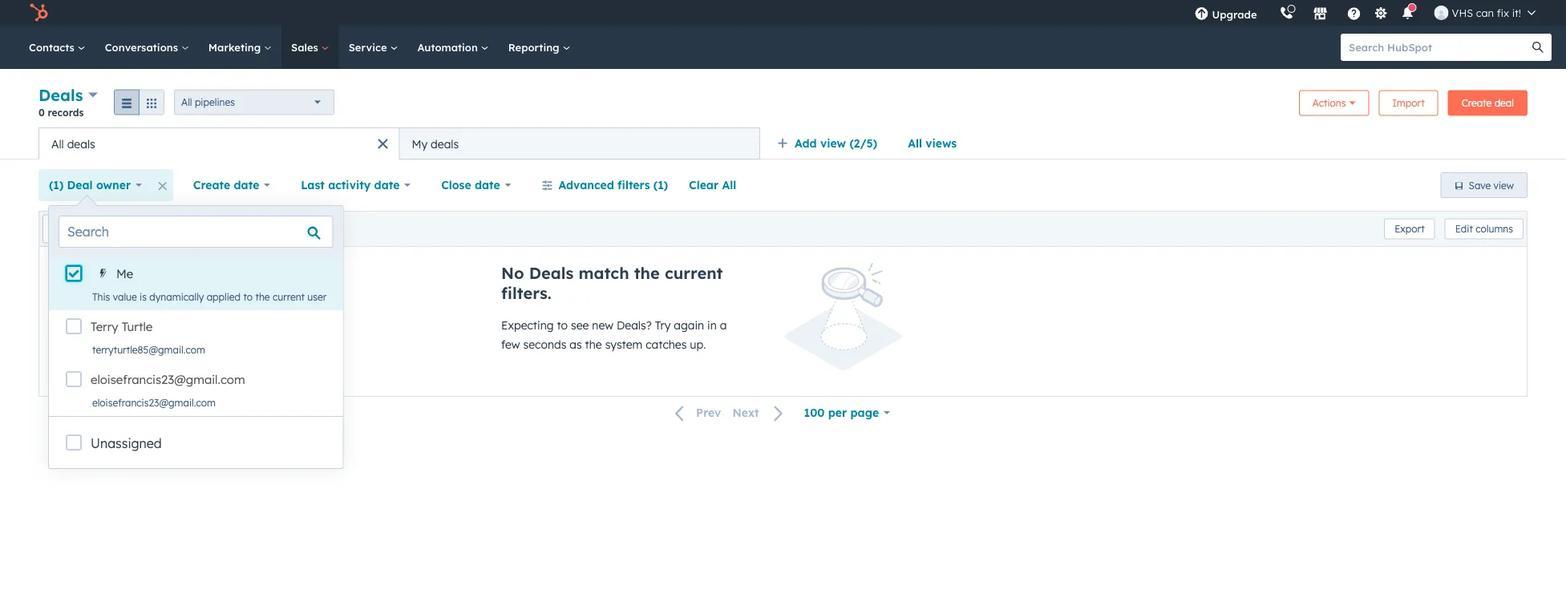 Task type: vqa. For each thing, say whether or not it's contained in the screenshot.
howard n/a 'image'
no



Task type: describe. For each thing, give the bounding box(es) containing it.
current inside no deals match the current filters.
[[665, 263, 723, 283]]

import
[[1393, 97, 1425, 109]]

all views link
[[898, 128, 968, 160]]

notifications button
[[1395, 0, 1422, 26]]

turtle
[[122, 319, 153, 334]]

search image
[[1533, 42, 1544, 53]]

create deal
[[1462, 97, 1514, 109]]

export button
[[1385, 219, 1436, 239]]

create deal button
[[1448, 90, 1528, 116]]

terry
[[91, 319, 118, 334]]

advanced filters (1) button
[[531, 169, 679, 201]]

deals for all deals
[[67, 137, 95, 151]]

fix
[[1497, 6, 1510, 19]]

date for create date
[[234, 178, 259, 192]]

deal
[[1495, 97, 1514, 109]]

all right 'clear' at the left top
[[722, 178, 737, 192]]

2 date from the left
[[374, 178, 400, 192]]

add view (2/5)
[[795, 136, 878, 150]]

views
[[926, 136, 957, 150]]

it!
[[1513, 6, 1522, 19]]

new
[[592, 318, 614, 332]]

vhs can fix it!
[[1452, 6, 1522, 19]]

next button
[[727, 403, 794, 424]]

system
[[605, 338, 643, 352]]

deals banner
[[39, 83, 1528, 128]]

last activity date button
[[290, 169, 421, 201]]

vhs
[[1452, 6, 1474, 19]]

menu containing vhs can fix it!
[[1184, 0, 1547, 26]]

actions
[[1313, 97, 1346, 109]]

clear all
[[689, 178, 737, 192]]

expecting to see new deals? try again in a few seconds as the system catches up.
[[501, 318, 727, 352]]

edit columns
[[1456, 223, 1514, 235]]

match
[[579, 263, 629, 283]]

all pipelines button
[[174, 89, 335, 115]]

catches
[[646, 338, 687, 352]]

next
[[733, 406, 759, 420]]

deal
[[67, 178, 93, 192]]

(1) deal owner
[[49, 178, 131, 192]]

edit columns button
[[1445, 219, 1524, 239]]

all views
[[908, 136, 957, 150]]

contacts link
[[19, 26, 95, 69]]

as
[[570, 338, 582, 352]]

all for all deals
[[51, 137, 64, 151]]

applied
[[207, 291, 241, 303]]

filters.
[[501, 283, 552, 303]]

100 per page
[[804, 406, 879, 420]]

advanced
[[559, 178, 614, 192]]

all for all views
[[908, 136, 922, 150]]

all deals
[[51, 137, 95, 151]]

my deals button
[[399, 128, 760, 160]]

all for all pipelines
[[181, 96, 192, 108]]

user
[[308, 291, 327, 303]]

terry turtle
[[91, 319, 153, 334]]

create date button
[[183, 169, 281, 201]]

export
[[1395, 223, 1425, 235]]

deals?
[[617, 318, 652, 332]]

create for create deal
[[1462, 97, 1492, 109]]

last activity date
[[301, 178, 400, 192]]

pipelines
[[195, 96, 235, 108]]

save view
[[1469, 179, 1514, 191]]

deals button
[[39, 83, 98, 107]]

actions button
[[1299, 90, 1370, 116]]

view for save
[[1494, 179, 1514, 191]]

per
[[828, 406, 847, 420]]

sales
[[291, 41, 321, 54]]

the inside expecting to see new deals? try again in a few seconds as the system catches up.
[[585, 338, 602, 352]]

columns
[[1476, 223, 1514, 235]]

marketing
[[208, 41, 264, 54]]

create date
[[193, 178, 259, 192]]

(2/5)
[[850, 136, 878, 150]]

advanced filters (1)
[[559, 178, 668, 192]]

the inside list box
[[255, 291, 270, 303]]

Search search field
[[59, 216, 333, 248]]



Task type: locate. For each thing, give the bounding box(es) containing it.
in
[[708, 318, 717, 332]]

deals inside all deals button
[[67, 137, 95, 151]]

create inside popup button
[[193, 178, 230, 192]]

1 vertical spatial the
[[255, 291, 270, 303]]

again
[[674, 318, 704, 332]]

1 vertical spatial view
[[1494, 179, 1514, 191]]

100 per page button
[[794, 397, 901, 429]]

1 horizontal spatial deals
[[529, 263, 574, 283]]

few
[[501, 338, 520, 352]]

0 records
[[39, 106, 84, 118]]

conversations
[[105, 41, 181, 54]]

clear all button
[[679, 169, 747, 201]]

0 horizontal spatial create
[[193, 178, 230, 192]]

the right the 'match' at the left of page
[[634, 263, 660, 283]]

me
[[116, 266, 133, 282]]

owner
[[96, 178, 131, 192]]

1 vertical spatial current
[[273, 291, 305, 303]]

clear
[[689, 178, 719, 192]]

close date button
[[431, 169, 522, 201]]

can
[[1477, 6, 1494, 19]]

view for add
[[821, 136, 846, 150]]

2 horizontal spatial date
[[475, 178, 500, 192]]

2 (1) from the left
[[654, 178, 668, 192]]

view right save
[[1494, 179, 1514, 191]]

expecting
[[501, 318, 554, 332]]

date
[[234, 178, 259, 192], [374, 178, 400, 192], [475, 178, 500, 192]]

create inside button
[[1462, 97, 1492, 109]]

0 vertical spatial the
[[634, 263, 660, 283]]

deals right my on the top left of the page
[[431, 137, 459, 151]]

terry turtle image
[[1435, 6, 1449, 20]]

sales link
[[282, 26, 339, 69]]

group
[[114, 89, 164, 115]]

settings image
[[1374, 7, 1389, 21]]

menu item
[[1269, 0, 1272, 26]]

my
[[412, 137, 428, 151]]

Search HubSpot search field
[[1341, 34, 1538, 61]]

service link
[[339, 26, 408, 69]]

all inside 'popup button'
[[181, 96, 192, 108]]

upgrade image
[[1195, 7, 1209, 22]]

seconds
[[523, 338, 567, 352]]

0 horizontal spatial view
[[821, 136, 846, 150]]

all pipelines
[[181, 96, 235, 108]]

list box
[[49, 257, 343, 416]]

deals up '0 records'
[[39, 85, 83, 105]]

0 vertical spatial create
[[1462, 97, 1492, 109]]

(1) deal owner button
[[39, 169, 152, 201]]

add view (2/5) button
[[767, 128, 898, 160]]

hubspot link
[[19, 3, 60, 22]]

page
[[851, 406, 879, 420]]

2 horizontal spatial the
[[634, 263, 660, 283]]

calling icon button
[[1273, 2, 1301, 23]]

1 vertical spatial create
[[193, 178, 230, 192]]

0 horizontal spatial to
[[243, 291, 253, 303]]

to left see
[[557, 318, 568, 332]]

deals down records on the top of page
[[67, 137, 95, 151]]

calling icon image
[[1280, 6, 1294, 21]]

save
[[1469, 179, 1491, 191]]

Search name or description search field
[[43, 215, 232, 243]]

0
[[39, 106, 45, 118]]

deals inside no deals match the current filters.
[[529, 263, 574, 283]]

all left pipelines
[[181, 96, 192, 108]]

1 horizontal spatial to
[[557, 318, 568, 332]]

(1) right the filters
[[654, 178, 668, 192]]

upgrade
[[1212, 8, 1257, 21]]

1 vertical spatial eloisefrancis23@gmail.com
[[92, 397, 216, 409]]

(1)
[[49, 178, 64, 192], [654, 178, 668, 192]]

automation
[[417, 41, 481, 54]]

0 vertical spatial current
[[665, 263, 723, 283]]

to inside expecting to see new deals? try again in a few seconds as the system catches up.
[[557, 318, 568, 332]]

100
[[804, 406, 825, 420]]

date for close date
[[475, 178, 500, 192]]

prev button
[[666, 403, 727, 424]]

1 (1) from the left
[[49, 178, 64, 192]]

the right applied
[[255, 291, 270, 303]]

the inside no deals match the current filters.
[[634, 263, 660, 283]]

prev
[[696, 406, 721, 420]]

add
[[795, 136, 817, 150]]

(1) inside 'advanced filters (1)' button
[[654, 178, 668, 192]]

import button
[[1379, 90, 1439, 116]]

hubspot image
[[29, 3, 48, 22]]

deals for my deals
[[431, 137, 459, 151]]

the right as
[[585, 338, 602, 352]]

0 vertical spatial deals
[[39, 85, 83, 105]]

1 vertical spatial to
[[557, 318, 568, 332]]

date down all deals button on the top left of page
[[234, 178, 259, 192]]

edit
[[1456, 223, 1473, 235]]

close date
[[441, 178, 500, 192]]

all
[[181, 96, 192, 108], [908, 136, 922, 150], [51, 137, 64, 151], [722, 178, 737, 192]]

0 horizontal spatial the
[[255, 291, 270, 303]]

no
[[501, 263, 524, 283]]

deals
[[67, 137, 95, 151], [431, 137, 459, 151]]

marketplaces image
[[1314, 7, 1328, 22]]

1 horizontal spatial (1)
[[654, 178, 668, 192]]

marketplaces button
[[1304, 0, 1338, 26]]

date right activity
[[374, 178, 400, 192]]

1 horizontal spatial current
[[665, 263, 723, 283]]

1 horizontal spatial deals
[[431, 137, 459, 151]]

0 horizontal spatial deals
[[39, 85, 83, 105]]

0 horizontal spatial current
[[273, 291, 305, 303]]

view inside button
[[1494, 179, 1514, 191]]

0 vertical spatial to
[[243, 291, 253, 303]]

deals inside popup button
[[39, 85, 83, 105]]

help image
[[1347, 7, 1362, 22]]

activity
[[328, 178, 371, 192]]

1 deals from the left
[[67, 137, 95, 151]]

1 horizontal spatial view
[[1494, 179, 1514, 191]]

settings link
[[1371, 4, 1391, 21]]

eloisefrancis23@gmail.com up unassigned
[[92, 397, 216, 409]]

all left views
[[908, 136, 922, 150]]

(1) left deal
[[49, 178, 64, 192]]

deals right no
[[529, 263, 574, 283]]

current inside list box
[[273, 291, 305, 303]]

terryturtle85@gmail.com
[[92, 344, 205, 356]]

notifications image
[[1401, 7, 1415, 22]]

the
[[634, 263, 660, 283], [255, 291, 270, 303], [585, 338, 602, 352]]

see
[[571, 318, 589, 332]]

date right close
[[475, 178, 500, 192]]

vhs can fix it! button
[[1425, 0, 1546, 26]]

1 vertical spatial deals
[[529, 263, 574, 283]]

to inside list box
[[243, 291, 253, 303]]

view inside popup button
[[821, 136, 846, 150]]

create for create date
[[193, 178, 230, 192]]

automation link
[[408, 26, 499, 69]]

to right applied
[[243, 291, 253, 303]]

save view button
[[1441, 172, 1528, 198]]

create left deal
[[1462, 97, 1492, 109]]

0 horizontal spatial (1)
[[49, 178, 64, 192]]

no deals match the current filters.
[[501, 263, 723, 303]]

2 vertical spatial the
[[585, 338, 602, 352]]

0 vertical spatial eloisefrancis23@gmail.com
[[91, 372, 245, 387]]

eloisefrancis23@gmail.com down terryturtle85@gmail.com
[[91, 372, 245, 387]]

marketing link
[[199, 26, 282, 69]]

unassigned
[[91, 436, 162, 452]]

service
[[349, 41, 390, 54]]

2 deals from the left
[[431, 137, 459, 151]]

up.
[[690, 338, 706, 352]]

menu
[[1184, 0, 1547, 26]]

0 horizontal spatial date
[[234, 178, 259, 192]]

pagination navigation
[[666, 403, 794, 424]]

reporting
[[508, 41, 563, 54]]

contacts
[[29, 41, 78, 54]]

all down '0 records'
[[51, 137, 64, 151]]

list box containing me
[[49, 257, 343, 416]]

view right add
[[821, 136, 846, 150]]

records
[[48, 106, 84, 118]]

filters
[[618, 178, 650, 192]]

try
[[655, 318, 671, 332]]

1 horizontal spatial date
[[374, 178, 400, 192]]

all deals button
[[39, 128, 399, 160]]

this value is dynamically applied to the current user
[[92, 291, 327, 303]]

eloisefrancis23@gmail.com
[[91, 372, 245, 387], [92, 397, 216, 409]]

current
[[665, 263, 723, 283], [273, 291, 305, 303]]

1 date from the left
[[234, 178, 259, 192]]

1 horizontal spatial the
[[585, 338, 602, 352]]

0 horizontal spatial deals
[[67, 137, 95, 151]]

current up again
[[665, 263, 723, 283]]

3 date from the left
[[475, 178, 500, 192]]

help button
[[1341, 0, 1368, 26]]

create down all deals button on the top left of page
[[193, 178, 230, 192]]

close
[[441, 178, 471, 192]]

group inside deals banner
[[114, 89, 164, 115]]

0 vertical spatial view
[[821, 136, 846, 150]]

view
[[821, 136, 846, 150], [1494, 179, 1514, 191]]

(1) inside (1) deal owner dropdown button
[[49, 178, 64, 192]]

1 horizontal spatial create
[[1462, 97, 1492, 109]]

create
[[1462, 97, 1492, 109], [193, 178, 230, 192]]

current left user
[[273, 291, 305, 303]]

deals inside my deals button
[[431, 137, 459, 151]]

search button
[[1525, 34, 1552, 61]]



